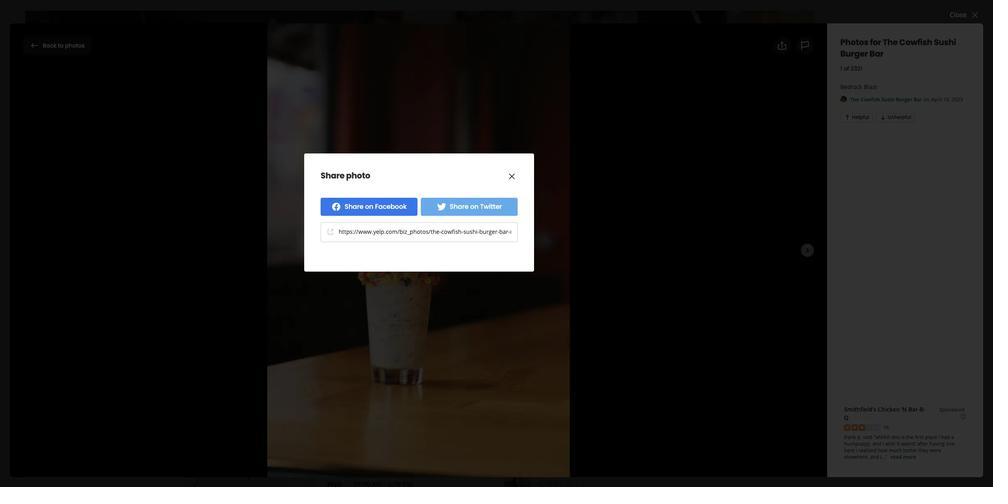 Task type: vqa. For each thing, say whether or not it's contained in the screenshot.
24 chevron down v2 image corresponding to More
no



Task type: describe. For each thing, give the bounding box(es) containing it.
said
[[863, 434, 873, 441]]

9:30 for mon
[[388, 454, 401, 463]]

it
[[897, 441, 900, 448]]

april
[[931, 96, 942, 103]]

photos inside button
[[65, 41, 85, 50]]

1
[[841, 64, 843, 73]]

$18.00
[[449, 332, 470, 341]]

no
[[511, 227, 520, 235]]

4208
[[511, 341, 526, 350]]

read more
[[891, 454, 917, 461]]

see
[[273, 147, 281, 154]]

pm for tue
[[403, 467, 413, 476]]

open now
[[423, 467, 456, 476]]

1 of 2321
[[841, 64, 863, 73]]

(919)
[[511, 308, 527, 317]]

24 facebook v2 image
[[332, 202, 341, 212]]

13 inside single mini burger 13 photos
[[272, 364, 278, 372]]

were
[[930, 447, 942, 454]]

menu
[[270, 68, 288, 77]]

wasnt!
[[901, 441, 916, 448]]

close button
[[950, 10, 980, 20]]

more
[[903, 454, 917, 461]]

0 horizontal spatial photos for the cowfish sushi burger bar
[[23, 37, 250, 53]]

cowfish for the cowfish mini burgers 13 photos
[[371, 355, 397, 364]]

mini inside single mini burger 13 photos
[[293, 355, 307, 364]]

burgers for ,
[[285, 133, 311, 142]]

here
[[844, 447, 855, 454]]

burger inside single mini burger 13 photos
[[309, 355, 331, 364]]

0 horizontal spatial for
[[65, 37, 81, 53]]

burger inside photos for the cowfish sushi burger bar
[[841, 48, 868, 59]]

firecracker roll image
[[443, 286, 518, 348]]

for inside photos for the cowfish sushi burger bar
[[870, 36, 882, 48]]

border
[[564, 459, 586, 468]]

reviews for mini
[[313, 364, 335, 372]]

16 nothelpful v2 image
[[880, 114, 887, 121]]

photo of the cowfish sushi burger bar - raleigh, nc, us. the not-from-buffalo chicken sandwich image
[[375, 11, 637, 186]]

to
[[58, 41, 64, 50]]

153
[[577, 480, 585, 487]]

burger inside the cowfish sushi burger bar 4.3 (1,928 reviews)
[[369, 84, 436, 111]]

place
[[926, 434, 938, 441]]

24 camera v2 image
[[267, 206, 277, 216]]

nc
[[619, 341, 629, 350]]

24 add photo v2 image
[[774, 41, 784, 50]]

twitter
[[480, 202, 502, 212]]

24 flag v2 image
[[800, 41, 810, 51]]

grill
[[617, 459, 631, 468]]

3 star rating image for 153
[[539, 481, 575, 487]]

1 bars from the left
[[267, 133, 282, 142]]

photos inside single mini burger 13 photos
[[280, 364, 298, 372]]

forks
[[539, 341, 556, 350]]

16 info v2 image
[[960, 414, 967, 420]]

by
[[222, 160, 229, 167]]

next image
[[477, 310, 486, 320]]

next photo image
[[803, 245, 813, 255]]

am for mon
[[372, 454, 382, 463]]

suggest an edit button
[[511, 397, 647, 415]]

bars link
[[314, 133, 329, 142]]

pick up in
[[547, 227, 575, 235]]

close
[[950, 10, 967, 19]]

on the border mexican grill & cantina - cary image
[[504, 460, 532, 487]]

back to photos button
[[23, 36, 91, 54]]

having
[[930, 441, 945, 448]]

the inside the cowfish sushi burger bar 4.3 (1,928 reviews)
[[185, 84, 221, 111]]

48
[[884, 424, 889, 431]]

4.3
[[262, 115, 271, 124]]

photo of the cowfish sushi burger bar - raleigh, nc, us. lobby image
[[141, 11, 375, 186]]

saved button
[[373, 202, 421, 220]]

1 horizontal spatial photos for the cowfish sushi burger bar
[[841, 36, 956, 59]]

raleigh,
[[593, 341, 618, 350]]

suggest an edit link
[[428, 430, 491, 439]]

map image
[[185, 450, 314, 487]]

start
[[562, 249, 577, 259]]

cowfish for the cowfish sushi burger bar on april 19, 2023
[[861, 96, 880, 103]]

16 helpful v2 image
[[844, 114, 851, 121]]

share button
[[324, 202, 370, 220]]

on for share on twitter
[[470, 202, 479, 212]]

1 , from the left
[[282, 133, 284, 142]]

read
[[891, 454, 902, 461]]

frank p. said
[[844, 434, 873, 441]]

pm for mon
[[403, 454, 413, 463]]

11:00 for mon
[[353, 454, 370, 463]]

business inside button
[[554, 374, 583, 383]]

single mini burger image
[[272, 286, 347, 348]]

see hours link
[[269, 146, 300, 156]]

suggest inside button
[[562, 402, 586, 411]]

2 horizontal spatial i
[[939, 434, 940, 441]]

get directions link
[[511, 331, 558, 340]]

you might also consider
[[504, 429, 603, 440]]

unhelpful
[[888, 114, 912, 121]]

how
[[878, 447, 888, 454]]

bar inside the cowfish sushi burger bar 4.3 (1,928 reviews)
[[440, 84, 475, 111]]

smithfield's chicken 'n bar-b- q
[[844, 406, 926, 422]]

mini inside the cowfish mini burgers 13 photos
[[399, 355, 413, 364]]

on the border mexican grill & cantina - cary link
[[539, 459, 638, 477]]

43
[[476, 364, 483, 372]]

close image
[[507, 172, 517, 181]]

19,
[[944, 96, 951, 103]]

"ahhhh
[[874, 434, 891, 441]]

on for share on facebook
[[365, 202, 374, 212]]

reviews for roll
[[484, 364, 506, 372]]

full menu
[[282, 388, 314, 398]]

1 horizontal spatial photos
[[802, 41, 824, 50]]

1 vertical spatial and
[[871, 454, 879, 461]]

73 for mini
[[305, 364, 312, 372]]

2321
[[851, 64, 863, 73]]

six
[[528, 341, 537, 350]]

verified
[[198, 160, 220, 167]]

share for share on facebook
[[345, 202, 364, 212]]

you
[[504, 429, 520, 440]]

sushi inside the cowfish sushi burger bar 4.3 (1,928 reviews)
[[310, 84, 365, 111]]

suggest an edit inside location & hours element
[[428, 430, 478, 439]]

0 vertical spatial 24 share v2 image
[[777, 41, 787, 51]]

edit inside button
[[598, 402, 610, 411]]

Search photos text field
[[836, 37, 970, 54]]

i…"
[[881, 454, 888, 461]]

bedrock blast
[[841, 83, 877, 91]]

mexican
[[588, 459, 616, 468]]

- inside the on the border mexican grill & cantina - cary
[[566, 468, 568, 477]]

$12.50
[[364, 332, 384, 341]]

message the business
[[511, 374, 583, 383]]

Sharing link text field
[[339, 228, 511, 236]]

p.
[[858, 434, 862, 441]]

2 bars from the left
[[314, 133, 329, 142]]

"ahhhh this is the first place i had a hushpuppy, and i wish it wasnt! after having one here i realized how much better they were elsewhere. and i…"
[[844, 434, 955, 461]]

9:30 for tue
[[388, 467, 401, 476]]

roll
[[481, 355, 494, 364]]

back
[[43, 41, 57, 50]]

add for add photos
[[787, 41, 800, 50]]

add photo
[[280, 206, 314, 216]]

sponsored
[[940, 407, 965, 414]]

cowfish for the cowfish sushi burger bar 4.3 (1,928 reviews)
[[225, 84, 306, 111]]

bar inside photos for the cowfish sushi burger bar
[[870, 48, 884, 59]]

784-
[[529, 308, 542, 317]]

chicken
[[878, 406, 900, 414]]

photo of the cowfish sushi burger bar - raleigh, nc, us. the stout burger image
[[637, 11, 754, 186]]



Task type: locate. For each thing, give the bounding box(es) containing it.
photos inside the cowfish mini burgers 13 photos
[[365, 364, 384, 372]]

24 share v2 image inside share 'button'
[[331, 206, 341, 216]]

1 mini from the left
[[293, 355, 307, 364]]

mon
[[327, 454, 341, 463]]

1 horizontal spatial ,
[[311, 133, 313, 142]]

message the business button
[[511, 374, 583, 384]]

24 close v2 image
[[970, 10, 980, 20]]

0 vertical spatial 11:00
[[353, 454, 370, 463]]

1 horizontal spatial menu
[[463, 269, 482, 278]]

1 horizontal spatial burgers
[[415, 355, 440, 364]]

directions
[[525, 331, 558, 340]]

photo up share on facebook
[[346, 170, 370, 182]]

3 reviews from the left
[[484, 364, 506, 372]]

1 11:00 from the top
[[353, 454, 370, 463]]

0 vertical spatial 3 star rating image
[[844, 424, 881, 431]]

photo
[[346, 170, 370, 182], [295, 206, 314, 216]]

1 horizontal spatial the
[[541, 374, 552, 383]]

0 vertical spatial menu
[[463, 269, 482, 278]]

2 horizontal spatial reviews
[[484, 364, 506, 372]]

photo for share photo
[[346, 170, 370, 182]]

share photo
[[321, 170, 370, 182]]

0 vertical spatial am
[[372, 454, 382, 463]]

0 horizontal spatial on
[[365, 202, 374, 212]]

1 13 from the left
[[272, 364, 278, 372]]

0 vertical spatial suggest an edit
[[562, 402, 610, 411]]

0 horizontal spatial photos
[[65, 41, 85, 50]]

1 9:30 from the top
[[388, 454, 401, 463]]

9:30
[[388, 454, 401, 463], [388, 467, 401, 476]]

first
[[915, 434, 924, 441]]

1 vertical spatial am
[[372, 467, 382, 476]]

ago
[[296, 160, 306, 167]]

0 vertical spatial an
[[588, 402, 596, 411]]

is
[[902, 434, 905, 441]]

hushpuppy,
[[844, 441, 872, 448]]

i left wish
[[883, 441, 884, 448]]

suggest inside location & hours element
[[428, 430, 454, 439]]

suggest an edit up consider
[[562, 402, 610, 411]]

order up no fees
[[511, 209, 535, 221]]

3 star rating image
[[844, 424, 881, 431], [539, 481, 575, 487]]

1 11:00 am - 9:30 pm from the top
[[353, 454, 413, 463]]

0 vertical spatial 11:00 am - 9:30 pm
[[353, 454, 413, 463]]

3 star rating image for 48
[[844, 424, 881, 431]]

0 horizontal spatial burgers
[[285, 133, 311, 142]]

14 chevron right outline image
[[486, 270, 491, 276]]

1 horizontal spatial i
[[883, 441, 884, 448]]

add right 24 camera v2 icon
[[280, 206, 293, 216]]

bar
[[231, 37, 250, 53], [870, 48, 884, 59], [440, 84, 475, 111], [914, 96, 923, 103]]

1 vertical spatial 9:30
[[388, 467, 401, 476]]

pm
[[403, 454, 413, 463], [403, 467, 413, 476]]

2 73 from the left
[[391, 364, 397, 372]]

suggest an edit inside suggest an edit button
[[562, 402, 610, 411]]

share inside 'button'
[[344, 206, 363, 216]]

0 vertical spatial and
[[873, 441, 882, 448]]

tue
[[327, 467, 339, 476]]

0 horizontal spatial i
[[856, 447, 857, 454]]

of
[[844, 64, 849, 73]]

- for tue
[[384, 467, 386, 476]]

edit inside location & hours element
[[465, 430, 478, 439]]

2 vertical spatial the
[[907, 434, 914, 441]]

much
[[889, 447, 902, 454]]

0 vertical spatial photo
[[346, 170, 370, 182]]

cowfish inside the cowfish mini burgers 13 photos
[[371, 355, 397, 364]]

share
[[321, 170, 345, 182], [345, 202, 364, 212], [450, 202, 469, 212], [344, 206, 363, 216]]

smithfield's chicken 'n bar-b- q link
[[844, 406, 926, 422]]

24 save v2 image
[[380, 206, 390, 216]]

bedrock
[[841, 83, 863, 91]]

reviews down roll
[[484, 364, 506, 372]]

1 horizontal spatial suggest an edit
[[562, 402, 610, 411]]

add left 24 flag v2 icon
[[787, 41, 800, 50]]

photo of the cowfish sushi burger bar - raleigh, nc, us. the chun-li image
[[754, 11, 870, 186]]

1 am from the top
[[372, 454, 382, 463]]

11:00 right tue on the left of the page
[[353, 467, 370, 476]]

the cowfish mini burgers image
[[357, 286, 433, 348]]

24 twitter v2 image
[[437, 202, 447, 212]]

bars up see
[[267, 133, 282, 142]]

11:00
[[353, 454, 370, 463], [353, 467, 370, 476]]

13 down single
[[272, 364, 278, 372]]

location & hours element
[[171, 415, 504, 487]]

0 horizontal spatial business
[[241, 160, 266, 167]]

28
[[443, 364, 449, 372]]

0 horizontal spatial mini
[[293, 355, 307, 364]]

view full menu link
[[433, 269, 491, 278]]

2 73 reviews from the left
[[391, 364, 420, 372]]

start order
[[562, 249, 597, 259]]

73
[[305, 364, 312, 372], [391, 364, 397, 372]]

thecowfish.com link
[[511, 284, 563, 293]]

2 , from the left
[[311, 133, 313, 142]]

an up consider
[[588, 402, 596, 411]]

0 horizontal spatial 73 reviews
[[305, 364, 335, 372]]

cary
[[570, 468, 585, 477]]

, left bars link
[[311, 133, 313, 142]]

1 horizontal spatial for
[[870, 36, 882, 48]]

2023
[[952, 96, 963, 103]]

1 horizontal spatial on
[[470, 202, 479, 212]]

1 horizontal spatial order
[[579, 249, 597, 259]]

reviews left 28
[[399, 364, 420, 372]]

24 pencil v2 image
[[549, 401, 559, 411]]

24 share v2 image up 16 external link v2 icon
[[331, 206, 341, 216]]

1 horizontal spatial bars
[[314, 133, 329, 142]]

1 73 reviews from the left
[[305, 364, 335, 372]]

16 external link v2 image
[[327, 229, 334, 235]]

view
[[433, 269, 449, 278]]

24 arrow left v2 image
[[30, 41, 39, 50]]

0 vertical spatial the
[[230, 160, 240, 167]]

menu element
[[171, 233, 520, 402]]

0 horizontal spatial suggest an edit
[[428, 430, 478, 439]]

edit left you
[[465, 430, 478, 439]]

0 vertical spatial order
[[511, 209, 535, 221]]

business categories element
[[258, 0, 823, 10]]

0 horizontal spatial ,
[[282, 133, 284, 142]]

the right 'message'
[[541, 374, 552, 383]]

after
[[918, 441, 929, 448]]

(46)
[[290, 68, 301, 77]]

reviews for cowfish
[[399, 364, 420, 372]]

and left i…"
[[871, 454, 879, 461]]

suggest right "24 pencil v2" image at bottom right
[[562, 402, 586, 411]]

burgers link
[[285, 133, 311, 142]]

1 vertical spatial order
[[579, 249, 597, 259]]

menu (46)
[[270, 68, 301, 77]]

read more link
[[891, 454, 917, 461]]

menu right full on the left of page
[[294, 388, 314, 398]]

0 horizontal spatial 13
[[272, 364, 278, 372]]

the cowfish sushi burger bar 4.3 (1,928 reviews)
[[185, 84, 475, 124]]

11:00 right mon
[[353, 454, 370, 463]]

order food
[[511, 209, 556, 221]]

also
[[547, 429, 565, 440]]

menu
[[463, 269, 482, 278], [294, 388, 314, 398]]

am for tue
[[372, 467, 382, 476]]

add for add photo
[[280, 206, 293, 216]]

get
[[511, 331, 523, 340]]

1 horizontal spatial mini
[[399, 355, 413, 364]]

share on facebook
[[345, 202, 407, 212]]

helpful button
[[841, 113, 873, 123]]

burgers for mini
[[415, 355, 440, 364]]

cantina
[[539, 468, 565, 477]]

back to photos
[[43, 41, 85, 50]]

1 horizontal spatial business
[[554, 374, 583, 383]]

sushi bars link
[[248, 133, 282, 142]]

realized
[[859, 447, 877, 454]]

3 star rating image down cantina at the bottom of the page
[[539, 481, 575, 487]]

- for mon
[[384, 454, 386, 463]]

the cowfish sushi burger bar on april 19, 2023
[[851, 96, 963, 103]]

the inside button
[[541, 374, 552, 383]]

1 horizontal spatial suggest
[[562, 402, 586, 411]]

11:00 am - 9:30 pm for mon
[[353, 454, 413, 463]]

photo of the cowfish sushi burger bar - raleigh, nc, us. bedrock blast image
[[25, 11, 141, 186]]

get directions 4208 six forks rd ste 100 raleigh, nc 27609
[[511, 331, 629, 360]]

bars down reviews)
[[314, 133, 329, 142]]

single mini burger 13 photos
[[272, 355, 331, 372]]

0 vertical spatial edit
[[598, 402, 610, 411]]

73 reviews left 28
[[391, 364, 420, 372]]

0 horizontal spatial bars
[[267, 133, 282, 142]]

43 reviews
[[476, 364, 506, 372]]

2 11:00 am - 9:30 pm from the top
[[353, 467, 413, 476]]

(1,928
[[273, 115, 292, 124]]

share for share photo
[[321, 170, 345, 182]]

73 reviews for burger
[[305, 364, 335, 372]]

1 vertical spatial an
[[455, 430, 464, 439]]

the right by
[[230, 160, 240, 167]]

1 horizontal spatial photo
[[346, 170, 370, 182]]

1 vertical spatial the
[[541, 374, 552, 383]]

0 vertical spatial add
[[787, 41, 800, 50]]

0 horizontal spatial suggest
[[428, 430, 454, 439]]

consider
[[566, 429, 603, 440]]

1 horizontal spatial add
[[787, 41, 800, 50]]

reviews)
[[293, 115, 320, 124]]

suggest up open now
[[428, 430, 454, 439]]

1 vertical spatial 11:00
[[353, 467, 370, 476]]

burgers left firecracker
[[415, 355, 440, 364]]

2 pm from the top
[[403, 467, 413, 476]]

1 vertical spatial business
[[554, 374, 583, 383]]

the right is
[[907, 434, 914, 441]]

0 vertical spatial business
[[241, 160, 266, 167]]

73 reviews up full menu
[[305, 364, 335, 372]]

0 vertical spatial burgers
[[285, 133, 311, 142]]

an inside location & hours element
[[455, 430, 464, 439]]

rd
[[558, 341, 566, 350]]

message
[[511, 374, 540, 383]]

1 vertical spatial 3 star rating image
[[539, 481, 575, 487]]

13 inside the cowfish mini burgers 13 photos
[[357, 364, 364, 372]]

photos
[[802, 41, 824, 50], [65, 41, 85, 50]]

mini
[[293, 355, 307, 364], [399, 355, 413, 364]]

facebook
[[375, 202, 407, 212]]

unhelpful button
[[877, 113, 915, 123]]

the cowfish sushi burger bar link
[[851, 96, 924, 103]]

no fees
[[511, 227, 534, 235]]

0 horizontal spatial reviews
[[313, 364, 335, 372]]

share on facebook button
[[321, 198, 418, 216], [321, 198, 418, 216]]

the
[[883, 36, 898, 48], [83, 37, 104, 53], [185, 84, 221, 111], [851, 96, 860, 103], [357, 355, 369, 364], [550, 459, 562, 468]]

i right here
[[856, 447, 857, 454]]

1 horizontal spatial 73
[[391, 364, 397, 372]]

on left april
[[924, 96, 930, 103]]

2 9:30 from the top
[[388, 467, 401, 476]]

the inside "ahhhh this is the first place i had a hushpuppy, and i wish it wasnt! after having one here i realized how much better they were elsewhere. and i…"
[[907, 434, 914, 441]]

0 horizontal spatial 73
[[305, 364, 312, 372]]

11:00 am - 9:30 pm for tue
[[353, 467, 413, 476]]

0 vertical spatial pm
[[403, 454, 413, 463]]

1 vertical spatial photo
[[295, 206, 314, 216]]

menu left 14 chevron right outline icon on the bottom of the page
[[463, 269, 482, 278]]

edit
[[598, 402, 610, 411], [465, 430, 478, 439]]

1 vertical spatial pm
[[403, 467, 413, 476]]

1 vertical spatial 24 share v2 image
[[331, 206, 341, 216]]

&
[[633, 459, 638, 468]]

business left 3
[[241, 160, 266, 167]]

13
[[272, 364, 278, 372], [357, 364, 364, 372]]

0 horizontal spatial the
[[230, 160, 240, 167]]

24 share v2 image
[[777, 41, 787, 51], [331, 206, 341, 216]]

suggest an edit up now
[[428, 430, 478, 439]]

cowfish
[[900, 36, 933, 48], [107, 37, 153, 53], [225, 84, 306, 111], [861, 96, 880, 103], [371, 355, 397, 364]]

burger
[[189, 37, 228, 53], [841, 48, 868, 59], [369, 84, 436, 111], [896, 96, 913, 103], [309, 355, 331, 364]]

$8.50
[[278, 332, 295, 341]]

on left 24 save v2 image
[[365, 202, 374, 212]]

2 13 from the left
[[357, 364, 364, 372]]

reviews
[[313, 364, 335, 372], [399, 364, 420, 372], [484, 364, 506, 372]]

2 reviews from the left
[[399, 364, 420, 372]]

13 down "$12.50"
[[357, 364, 364, 372]]

add photos link
[[767, 36, 831, 54]]

the inside the on the border mexican grill & cantina - cary
[[550, 459, 562, 468]]

an inside button
[[588, 402, 596, 411]]

hours
[[283, 147, 297, 154]]

the inside photos for the cowfish sushi burger bar
[[883, 36, 898, 48]]

1 reviews from the left
[[313, 364, 335, 372]]

helpful
[[852, 114, 870, 121]]

0 vertical spatial 9:30
[[388, 454, 401, 463]]

business up suggest an edit button
[[554, 374, 583, 383]]

, up "see hours"
[[282, 133, 284, 142]]

73 reviews for mini
[[391, 364, 420, 372]]

photo inside dialog
[[346, 170, 370, 182]]

'n
[[902, 406, 907, 414]]

photos inside firecracker roll 28 photos
[[451, 364, 469, 372]]

reviews up full menu
[[313, 364, 335, 372]]

1 horizontal spatial 13
[[357, 364, 364, 372]]

2 am from the top
[[372, 467, 382, 476]]

0 horizontal spatial menu
[[294, 388, 314, 398]]

photo left 24 facebook v2 image
[[295, 206, 314, 216]]

1 vertical spatial burgers
[[415, 355, 440, 364]]

11:00 for tue
[[353, 467, 370, 476]]

order right the start
[[579, 249, 597, 259]]

1 pm from the top
[[403, 454, 413, 463]]

1 vertical spatial 11:00 am - 9:30 pm
[[353, 467, 413, 476]]

the inside the cowfish mini burgers 13 photos
[[357, 355, 369, 364]]

0 horizontal spatial order
[[511, 209, 535, 221]]

0 horizontal spatial photo
[[295, 206, 314, 216]]

sushi inside photos for the cowfish sushi burger bar
[[934, 36, 956, 48]]

share photo dialog
[[0, 0, 993, 487]]

frank
[[844, 434, 856, 441]]

,
[[282, 133, 284, 142], [311, 133, 313, 142]]

0 vertical spatial suggest
[[562, 402, 586, 411]]

100
[[580, 341, 591, 350]]

a
[[952, 434, 954, 441]]

1 vertical spatial suggest an edit
[[428, 430, 478, 439]]

1 horizontal spatial reviews
[[399, 364, 420, 372]]

24 share v2 image left 24 flag v2 icon
[[777, 41, 787, 51]]

full
[[451, 269, 462, 278]]

q
[[844, 414, 849, 422]]

0 horizontal spatial add
[[280, 206, 293, 216]]

0 horizontal spatial an
[[455, 430, 464, 439]]

2 mini from the left
[[399, 355, 413, 364]]

photos
[[841, 36, 869, 48], [23, 37, 63, 53], [280, 364, 298, 372], [365, 364, 384, 372], [451, 364, 469, 372]]

bars
[[267, 133, 282, 142], [314, 133, 329, 142]]

1 horizontal spatial 73 reviews
[[391, 364, 420, 372]]

photo for add photo
[[295, 206, 314, 216]]

0 horizontal spatial 3 star rating image
[[539, 481, 575, 487]]

cowfish inside the cowfish sushi burger bar 4.3 (1,928 reviews)
[[225, 84, 306, 111]]

27609
[[511, 351, 530, 360]]

one
[[946, 441, 955, 448]]

0 horizontal spatial edit
[[465, 430, 478, 439]]

1 horizontal spatial edit
[[598, 402, 610, 411]]

2 11:00 from the top
[[353, 467, 370, 476]]

0 horizontal spatial 24 share v2 image
[[331, 206, 341, 216]]

1 vertical spatial add
[[280, 206, 293, 216]]

i left had
[[939, 434, 940, 441]]

1 horizontal spatial 24 share v2 image
[[777, 41, 787, 51]]

on left twitter
[[470, 202, 479, 212]]

and right said
[[873, 441, 882, 448]]

1 vertical spatial menu
[[294, 388, 314, 398]]

1 horizontal spatial an
[[588, 402, 596, 411]]

photos right to
[[65, 41, 85, 50]]

an up now
[[455, 430, 464, 439]]

edit up consider
[[598, 402, 610, 411]]

1 horizontal spatial 3 star rating image
[[844, 424, 881, 431]]

1 vertical spatial edit
[[465, 430, 478, 439]]

share for share on twitter
[[450, 202, 469, 212]]

73 for cowfish
[[391, 364, 397, 372]]

3 star rating image up p. on the bottom of the page
[[844, 424, 881, 431]]

1 73 from the left
[[305, 364, 312, 372]]

2 horizontal spatial on
[[924, 96, 930, 103]]

had
[[942, 434, 950, 441]]

1 vertical spatial suggest
[[428, 430, 454, 439]]

24 menu v2 image
[[269, 387, 279, 397]]

2 horizontal spatial the
[[907, 434, 914, 441]]

photos right '24 add photo v2'
[[802, 41, 824, 50]]

burgers up hours
[[285, 133, 311, 142]]

and
[[873, 441, 882, 448], [871, 454, 879, 461]]

order inside button
[[579, 249, 597, 259]]

burgers inside the cowfish mini burgers 13 photos
[[415, 355, 440, 364]]



